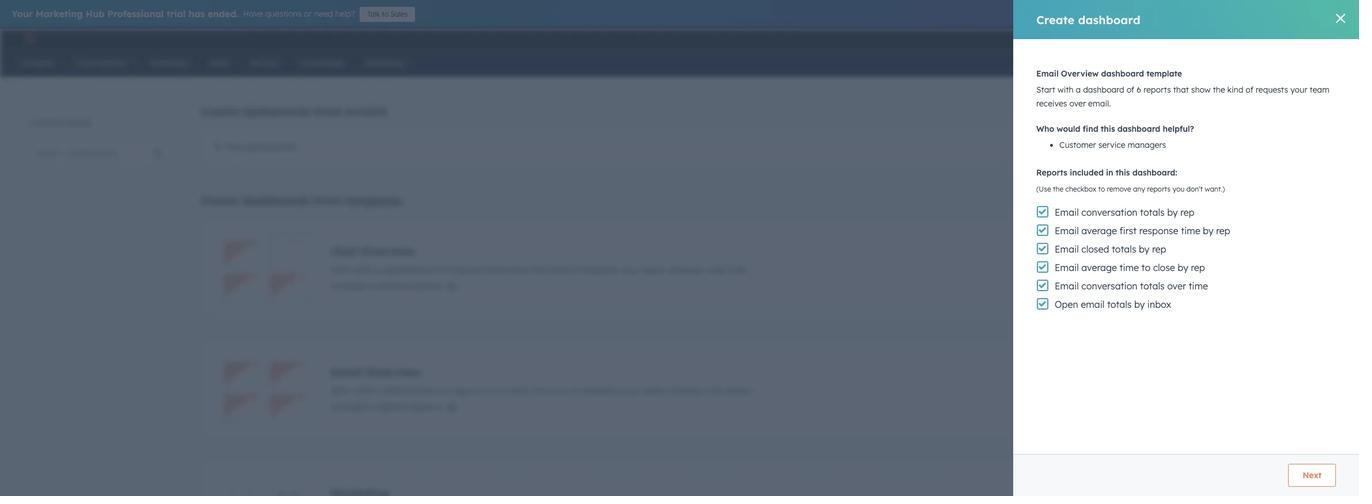 Task type: vqa. For each thing, say whether or not it's contained in the screenshot.
reports inside the Email Overview Start with a dashboard of 6 reports that show the kind of requests your team receives over email.
yes



Task type: locate. For each thing, give the bounding box(es) containing it.
1 vertical spatial your
[[621, 264, 640, 276]]

2 conversation from the top
[[1081, 281, 1138, 292]]

1 vertical spatial kind
[[549, 264, 567, 276]]

by left the inbox on the right bottom of page
[[1134, 299, 1145, 311]]

Search search field
[[28, 141, 172, 164]]

1 from from the top
[[314, 104, 341, 119]]

2 default from the top
[[378, 401, 408, 413]]

requests inside email overview start with a dashboard of 6 reports that show the kind of requests your team receives over email.
[[581, 385, 618, 397]]

average up closed
[[1081, 225, 1117, 237]]

dashboard inside the who would find this dashboard helpful? customer service managers
[[1117, 124, 1160, 134]]

helpful?
[[1163, 124, 1194, 134]]

1 vertical spatial overview
[[361, 244, 416, 259]]

dashboards down "new dashboard"
[[242, 194, 310, 208]]

help?
[[335, 9, 355, 19]]

1 vertical spatial average
[[1081, 262, 1117, 274]]

create
[[1036, 12, 1075, 27], [201, 104, 239, 119], [201, 194, 239, 208]]

average down closed
[[1081, 262, 1117, 274]]

2 from from the top
[[314, 194, 341, 208]]

requests for email overview
[[581, 385, 618, 397]]

with inside email overview start with a dashboard of 6 reports that show the kind of requests your team receives over email.
[[355, 385, 373, 397]]

dashboard
[[1078, 12, 1140, 27], [1101, 69, 1144, 79], [1083, 85, 1124, 95], [1117, 124, 1160, 134], [249, 141, 296, 153], [384, 264, 431, 276], [384, 385, 431, 397]]

who would find this dashboard helpful? customer service managers
[[1036, 124, 1194, 150]]

2 vertical spatial to
[[1142, 262, 1151, 274]]

email. inside email overview start with a dashboard of 6 reports that show the kind of requests your team receives over email.
[[727, 385, 753, 397]]

from
[[314, 104, 341, 119], [314, 194, 341, 208]]

1 vertical spatial to
[[1098, 185, 1105, 194]]

email
[[1036, 69, 1059, 79], [1055, 207, 1079, 218], [1055, 225, 1079, 237], [1055, 244, 1079, 255], [1055, 262, 1079, 274], [1055, 281, 1079, 292], [330, 365, 363, 380]]

0 vertical spatial create
[[1036, 12, 1075, 27]]

trial
[[167, 8, 186, 20]]

from for scratch
[[314, 104, 341, 119]]

new
[[227, 141, 246, 153]]

14
[[35, 118, 43, 128], [56, 118, 64, 128]]

1 vertical spatial email.
[[727, 385, 753, 397]]

this right in
[[1116, 168, 1130, 178]]

with
[[1058, 85, 1074, 95], [355, 264, 373, 276], [355, 385, 373, 397]]

team inside email overview start with a dashboard of 6 reports that show the kind of requests your team receives over email.
[[643, 385, 665, 397]]

1 vertical spatial conversation
[[1081, 281, 1138, 292]]

1 vertical spatial includes 6 default reports
[[330, 401, 442, 413]]

6 inside email overview start with a dashboard of 6 reports that show the kind of requests your team receives over email.
[[445, 385, 450, 397]]

dashboards for scratch
[[242, 104, 310, 119]]

0 vertical spatial time
[[1181, 225, 1200, 237]]

by right the close at the right bottom
[[1178, 262, 1188, 274]]

to down reports included in this dashboard:
[[1098, 185, 1105, 194]]

2 vertical spatial that
[[487, 385, 505, 397]]

show inside email overview start with a dashboard of 6 reports that show the kind of requests your team receives over email.
[[507, 385, 530, 397]]

1 vertical spatial this
[[1116, 168, 1130, 178]]

create dashboards from scratch
[[201, 104, 387, 119]]

email overview start with a dashboard of 6 reports that show the kind of requests your team receives over email.
[[330, 365, 753, 397]]

0 vertical spatial conversation
[[1081, 207, 1138, 218]]

settings link
[[1248, 32, 1263, 44]]

email inside email overview start with a dashboard of 6 reports that show the kind of requests your team receives over email.
[[330, 365, 363, 380]]

included
[[1070, 168, 1104, 178]]

show for chat overview
[[507, 264, 530, 276]]

this
[[1101, 124, 1115, 134], [1116, 168, 1130, 178]]

team for email overview
[[643, 385, 665, 397]]

email for email closed totals by rep
[[1055, 244, 1079, 255]]

0 vertical spatial show
[[1191, 85, 1211, 95]]

2 includes from the top
[[330, 401, 367, 413]]

email. inside email overview dashboard template start with a dashboard of 6 reports that show the kind of requests your team receives over email.
[[1088, 99, 1111, 109]]

0 horizontal spatial to
[[382, 10, 389, 18]]

by
[[1167, 207, 1178, 218], [1203, 225, 1214, 237], [1139, 244, 1150, 255], [1178, 262, 1188, 274], [1134, 299, 1145, 311]]

your inside email overview start with a dashboard of 6 reports that show the kind of requests your team receives over email.
[[621, 385, 640, 397]]

conversation up the open email totals by inbox
[[1081, 281, 1138, 292]]

team
[[1310, 85, 1330, 95], [643, 264, 665, 276], [643, 385, 665, 397]]

over
[[1069, 99, 1086, 109], [706, 264, 725, 276], [1167, 281, 1186, 292], [706, 385, 725, 397]]

average for first
[[1081, 225, 1117, 237]]

2 vertical spatial create
[[201, 194, 239, 208]]

0 horizontal spatial email.
[[727, 385, 753, 397]]

start inside the chat overview start with a dashboard of 6 reports that show the kind of requests your team receives over chat.
[[330, 264, 352, 276]]

1 horizontal spatial this
[[1116, 168, 1130, 178]]

inbox
[[1147, 299, 1171, 311]]

0 vertical spatial email.
[[1088, 99, 1111, 109]]

2 vertical spatial with
[[355, 385, 373, 397]]

close image
[[1331, 10, 1341, 19], [1336, 14, 1345, 23]]

create for create dashboards from templates
[[201, 194, 239, 208]]

2 vertical spatial start
[[330, 385, 352, 397]]

receives inside email overview start with a dashboard of 6 reports that show the kind of requests your team receives over email.
[[668, 385, 703, 397]]

a for email overview
[[375, 385, 381, 397]]

2 includes 6 default reports from the top
[[330, 401, 442, 413]]

dashboards
[[242, 104, 310, 119], [242, 194, 310, 208]]

questions
[[265, 9, 302, 19]]

1 vertical spatial includes
[[330, 401, 367, 413]]

with for chat overview
[[355, 264, 373, 276]]

email.
[[1088, 99, 1111, 109], [727, 385, 753, 397]]

dashboards up "new dashboard"
[[242, 104, 310, 119]]

1 vertical spatial from
[[314, 194, 341, 208]]

totals down email conversation totals over time
[[1107, 299, 1132, 311]]

email average first response time by rep
[[1055, 225, 1230, 237]]

email conversation totals over time
[[1055, 281, 1208, 292]]

marketing
[[36, 8, 83, 20]]

0 vertical spatial default
[[378, 280, 408, 292]]

0 vertical spatial average
[[1081, 225, 1117, 237]]

0 vertical spatial kind
[[1227, 85, 1243, 95]]

1 vertical spatial a
[[375, 264, 381, 276]]

menu item
[[1175, 29, 1177, 47]]

0 vertical spatial with
[[1058, 85, 1074, 95]]

conversation
[[1081, 207, 1138, 218], [1081, 281, 1138, 292]]

this inside the who would find this dashboard helpful? customer service managers
[[1101, 124, 1115, 134]]

reports inside the chat overview start with a dashboard of 6 reports that show the kind of requests your team receives over chat.
[[453, 264, 484, 276]]

default
[[378, 280, 408, 292], [378, 401, 408, 413]]

to right talk
[[382, 10, 389, 18]]

0 vertical spatial that
[[1173, 85, 1189, 95]]

requests
[[1256, 85, 1288, 95], [581, 264, 618, 276], [581, 385, 618, 397]]

help button
[[1226, 29, 1246, 47]]

default for email overview
[[378, 401, 408, 413]]

conversation down "remove"
[[1081, 207, 1138, 218]]

0 vertical spatial requests
[[1256, 85, 1288, 95]]

a
[[1076, 85, 1081, 95], [375, 264, 381, 276], [375, 385, 381, 397]]

with for email overview
[[355, 385, 373, 397]]

over inside email overview dashboard template start with a dashboard of 6 reports that show the kind of requests your team receives over email.
[[1069, 99, 1086, 109]]

music
[[1307, 33, 1327, 43]]

any
[[1133, 185, 1145, 194]]

2 vertical spatial your
[[621, 385, 640, 397]]

includes
[[330, 280, 367, 292], [330, 401, 367, 413]]

to left the close at the right bottom
[[1142, 262, 1151, 274]]

show inside the chat overview start with a dashboard of 6 reports that show the kind of requests your team receives over chat.
[[507, 264, 530, 276]]

email inside email overview dashboard template start with a dashboard of 6 reports that show the kind of requests your team receives over email.
[[1036, 69, 1059, 79]]

that for email overview
[[487, 385, 505, 397]]

kind inside email overview start with a dashboard of 6 reports that show the kind of requests your team receives over email.
[[549, 385, 567, 397]]

kind for chat overview
[[549, 264, 567, 276]]

chat overview start with a dashboard of 6 reports that show the kind of requests your team receives over chat.
[[330, 244, 749, 276]]

of
[[1127, 85, 1134, 95], [1246, 85, 1254, 95], [45, 118, 53, 128], [433, 264, 442, 276], [570, 264, 578, 276], [433, 385, 442, 397], [570, 385, 578, 397]]

6 inside the chat overview start with a dashboard of 6 reports that show the kind of requests your team receives over chat.
[[445, 264, 450, 276]]

that inside email overview dashboard template start with a dashboard of 6 reports that show the kind of requests your team receives over email.
[[1173, 85, 1189, 95]]

requests inside the chat overview start with a dashboard of 6 reports that show the kind of requests your team receives over chat.
[[581, 264, 618, 276]]

notifications button
[[1265, 29, 1285, 47]]

with inside the chat overview start with a dashboard of 6 reports that show the kind of requests your team receives over chat.
[[355, 264, 373, 276]]

0 vertical spatial team
[[1310, 85, 1330, 95]]

2 vertical spatial overview
[[366, 365, 421, 380]]

1 includes 6 default reports from the top
[[330, 280, 442, 292]]

0 vertical spatial receives
[[1036, 99, 1067, 109]]

2 vertical spatial kind
[[549, 385, 567, 397]]

menu
[[1113, 29, 1345, 47]]

kind inside the chat overview start with a dashboard of 6 reports that show the kind of requests your team receives over chat.
[[549, 264, 567, 276]]

1 includes from the top
[[330, 280, 367, 292]]

None checkbox
[[201, 217, 1306, 320], [201, 338, 1306, 441], [201, 217, 1306, 320], [201, 338, 1306, 441]]

1 vertical spatial default
[[378, 401, 408, 413]]

overview
[[1061, 69, 1099, 79], [361, 244, 416, 259], [366, 365, 421, 380]]

email for email overview start with a dashboard of 6 reports that show the kind of requests your team receives over email.
[[330, 365, 363, 380]]

2 vertical spatial time
[[1189, 281, 1208, 292]]

to for (use
[[1098, 185, 1105, 194]]

start inside email overview start with a dashboard of 6 reports that show the kind of requests your team receives over email.
[[330, 385, 352, 397]]

1 vertical spatial dashboards
[[242, 194, 310, 208]]

2 vertical spatial receives
[[668, 385, 703, 397]]

1 vertical spatial requests
[[581, 264, 618, 276]]

1 vertical spatial start
[[330, 264, 352, 276]]

totals for email conversation totals by rep
[[1140, 207, 1165, 218]]

service
[[1098, 140, 1125, 150]]

next
[[1303, 471, 1322, 481]]

kind
[[1227, 85, 1243, 95], [549, 264, 567, 276], [549, 385, 567, 397]]

1 average from the top
[[1081, 225, 1117, 237]]

2 horizontal spatial to
[[1142, 262, 1151, 274]]

rep down response
[[1152, 244, 1166, 255]]

1 horizontal spatial 14
[[56, 118, 64, 128]]

1 horizontal spatial to
[[1098, 185, 1105, 194]]

1 dashboards from the top
[[242, 104, 310, 119]]

over inside the chat overview start with a dashboard of 6 reports that show the kind of requests your team receives over chat.
[[706, 264, 725, 276]]

have
[[243, 9, 263, 19]]

totals
[[1140, 207, 1165, 218], [1112, 244, 1136, 255], [1140, 281, 1165, 292], [1107, 299, 1132, 311]]

your inside the chat overview start with a dashboard of 6 reports that show the kind of requests your team receives over chat.
[[621, 264, 640, 276]]

reports
[[1144, 85, 1171, 95], [1147, 185, 1171, 194], [453, 264, 484, 276], [411, 280, 442, 292], [453, 385, 484, 397], [411, 401, 442, 413]]

receives inside email overview dashboard template start with a dashboard of 6 reports that show the kind of requests your team receives over email.
[[1036, 99, 1067, 109]]

0 vertical spatial this
[[1101, 124, 1115, 134]]

by for email closed totals by rep
[[1139, 244, 1150, 255]]

1 vertical spatial receives
[[668, 264, 703, 276]]

a inside the chat overview start with a dashboard of 6 reports that show the kind of requests your team receives over chat.
[[375, 264, 381, 276]]

in
[[1106, 168, 1113, 178]]

0 vertical spatial overview
[[1061, 69, 1099, 79]]

that inside email overview start with a dashboard of 6 reports that show the kind of requests your team receives over email.
[[487, 385, 505, 397]]

2 vertical spatial a
[[375, 385, 381, 397]]

New dashboard checkbox
[[201, 128, 1306, 166]]

music button
[[1287, 29, 1344, 47]]

the
[[1213, 85, 1225, 95], [1053, 185, 1064, 194], [532, 264, 546, 276], [532, 385, 546, 397]]

1 vertical spatial team
[[643, 264, 665, 276]]

with inside email overview dashboard template start with a dashboard of 6 reports that show the kind of requests your team receives over email.
[[1058, 85, 1074, 95]]

that
[[1173, 85, 1189, 95], [487, 264, 505, 276], [487, 385, 505, 397]]

time
[[1181, 225, 1200, 237], [1120, 262, 1139, 274], [1189, 281, 1208, 292]]

includes for email
[[330, 401, 367, 413]]

1 vertical spatial create
[[201, 104, 239, 119]]

results
[[67, 118, 91, 128]]

overview inside the chat overview start with a dashboard of 6 reports that show the kind of requests your team receives over chat.
[[361, 244, 416, 259]]

totals up response
[[1140, 207, 1165, 218]]

0 vertical spatial your
[[1291, 85, 1307, 95]]

by for open email totals by inbox
[[1134, 299, 1145, 311]]

2 vertical spatial team
[[643, 385, 665, 397]]

None checkbox
[[201, 459, 1306, 497]]

receives inside the chat overview start with a dashboard of 6 reports that show the kind of requests your team receives over chat.
[[668, 264, 703, 276]]

start inside email overview dashboard template start with a dashboard of 6 reports that show the kind of requests your team receives over email.
[[1036, 85, 1055, 95]]

0 horizontal spatial 14
[[35, 118, 43, 128]]

totals down first
[[1112, 244, 1136, 255]]

this up service
[[1101, 124, 1115, 134]]

0 vertical spatial to
[[382, 10, 389, 18]]

from left templates
[[314, 194, 341, 208]]

1 vertical spatial that
[[487, 264, 505, 276]]

0 vertical spatial includes
[[330, 280, 367, 292]]

2 dashboards from the top
[[242, 194, 310, 208]]

start for chat overview
[[330, 264, 352, 276]]

a inside email overview start with a dashboard of 6 reports that show the kind of requests your team receives over email.
[[375, 385, 381, 397]]

open email totals by inbox
[[1055, 299, 1171, 311]]

receives
[[1036, 99, 1067, 109], [668, 264, 703, 276], [668, 385, 703, 397]]

overview inside email overview dashboard template start with a dashboard of 6 reports that show the kind of requests your team receives over email.
[[1061, 69, 1099, 79]]

totals up the inbox on the right bottom of page
[[1140, 281, 1165, 292]]

chat
[[330, 244, 357, 259]]

2 vertical spatial show
[[507, 385, 530, 397]]

1 default from the top
[[378, 280, 408, 292]]

0 vertical spatial a
[[1076, 85, 1081, 95]]

by down email average first response time by rep
[[1139, 244, 1150, 255]]

1 vertical spatial with
[[355, 264, 373, 276]]

1-
[[28, 118, 35, 128]]

dashboard inside the chat overview start with a dashboard of 6 reports that show the kind of requests your team receives over chat.
[[384, 264, 431, 276]]

2 average from the top
[[1081, 262, 1117, 274]]

your for email overview
[[621, 385, 640, 397]]

ended.
[[208, 8, 238, 20]]

overview inside email overview start with a dashboard of 6 reports that show the kind of requests your team receives over email.
[[366, 365, 421, 380]]

1 vertical spatial show
[[507, 264, 530, 276]]

your
[[1291, 85, 1307, 95], [621, 264, 640, 276], [621, 385, 640, 397]]

professional
[[107, 8, 164, 20]]

1 horizontal spatial email.
[[1088, 99, 1111, 109]]

show
[[1191, 85, 1211, 95], [507, 264, 530, 276], [507, 385, 530, 397]]

that inside the chat overview start with a dashboard of 6 reports that show the kind of requests your team receives over chat.
[[487, 264, 505, 276]]

rep
[[1180, 207, 1195, 218], [1216, 225, 1230, 237], [1152, 244, 1166, 255], [1191, 262, 1205, 274]]

0 vertical spatial start
[[1036, 85, 1055, 95]]

overview for chat overview
[[361, 244, 416, 259]]

dashboards for templates
[[242, 194, 310, 208]]

email for email conversation totals over time
[[1055, 281, 1079, 292]]

0 vertical spatial dashboards
[[242, 104, 310, 119]]

email closed totals by rep
[[1055, 244, 1166, 255]]

by up response
[[1167, 207, 1178, 218]]

menu containing music
[[1113, 29, 1345, 47]]

greg robinson image
[[1294, 33, 1304, 43]]

kind inside email overview dashboard template start with a dashboard of 6 reports that show the kind of requests your team receives over email.
[[1227, 85, 1243, 95]]

reports inside email overview start with a dashboard of 6 reports that show the kind of requests your team receives over email.
[[453, 385, 484, 397]]

1 conversation from the top
[[1081, 207, 1138, 218]]

6
[[1137, 85, 1141, 95], [445, 264, 450, 276], [370, 280, 375, 292], [445, 385, 450, 397], [370, 401, 375, 413]]

default for chat overview
[[378, 280, 408, 292]]

average
[[1081, 225, 1117, 237], [1081, 262, 1117, 274]]

from left scratch
[[314, 104, 341, 119]]

create dashboard
[[1036, 12, 1140, 27]]

show inside email overview dashboard template start with a dashboard of 6 reports that show the kind of requests your team receives over email.
[[1191, 85, 1211, 95]]

2 vertical spatial requests
[[581, 385, 618, 397]]

0 vertical spatial from
[[314, 104, 341, 119]]

want.)
[[1205, 185, 1225, 194]]

0 horizontal spatial this
[[1101, 124, 1115, 134]]

dashboard:
[[1132, 168, 1177, 178]]

email
[[1081, 299, 1105, 311]]

0 vertical spatial includes 6 default reports
[[330, 280, 442, 292]]

team inside the chat overview start with a dashboard of 6 reports that show the kind of requests your team receives over chat.
[[643, 264, 665, 276]]

your
[[12, 8, 33, 20]]



Task type: describe. For each thing, give the bounding box(es) containing it.
talk to sales
[[367, 10, 408, 18]]

upgrade
[[1134, 35, 1167, 44]]

your for chat overview
[[621, 264, 640, 276]]

to for email
[[1142, 262, 1151, 274]]

a for chat overview
[[375, 264, 381, 276]]

from for templates
[[314, 194, 341, 208]]

the inside the chat overview start with a dashboard of 6 reports that show the kind of requests your team receives over chat.
[[532, 264, 546, 276]]

create dashboards from templates
[[201, 194, 402, 208]]

template
[[1147, 69, 1182, 79]]

overview for email overview
[[366, 365, 421, 380]]

reports inside email overview dashboard template start with a dashboard of 6 reports that show the kind of requests your team receives over email.
[[1144, 85, 1171, 95]]

calling icon image
[[1183, 33, 1193, 44]]

requests for chat overview
[[581, 264, 618, 276]]

show for email overview
[[507, 385, 530, 397]]

(use
[[1036, 185, 1051, 194]]

email conversation totals by rep
[[1055, 207, 1195, 218]]

create for create dashboards from scratch
[[201, 104, 239, 119]]

hubspot image
[[21, 31, 35, 45]]

email for email conversation totals by rep
[[1055, 207, 1079, 218]]

2 14 from the left
[[56, 118, 64, 128]]

hubspot link
[[14, 31, 43, 45]]

hub
[[86, 8, 105, 20]]

start for email overview
[[330, 385, 352, 397]]

closed
[[1081, 244, 1109, 255]]

totals for open email totals by inbox
[[1107, 299, 1132, 311]]

reports
[[1036, 168, 1068, 178]]

notifications image
[[1270, 34, 1280, 44]]

marketplaces image
[[1207, 34, 1217, 44]]

conversation for email conversation totals over time
[[1081, 281, 1138, 292]]

6 inside email overview dashboard template start with a dashboard of 6 reports that show the kind of requests your team receives over email.
[[1137, 85, 1141, 95]]

help image
[[1231, 34, 1241, 44]]

dashboard inside email overview start with a dashboard of 6 reports that show the kind of requests your team receives over email.
[[384, 385, 431, 397]]

receives for chat overview
[[668, 264, 703, 276]]

dashboard inside "new dashboard" 'checkbox'
[[249, 141, 296, 153]]

email average time to close by rep
[[1055, 262, 1205, 274]]

conversation for email conversation totals by rep
[[1081, 207, 1138, 218]]

chat.
[[727, 264, 749, 276]]

rep right the close at the right bottom
[[1191, 262, 1205, 274]]

over inside email overview start with a dashboard of 6 reports that show the kind of requests your team receives over email.
[[706, 385, 725, 397]]

response
[[1139, 225, 1178, 237]]

totals for email conversation totals over time
[[1140, 281, 1165, 292]]

sales
[[391, 10, 408, 18]]

kind for email overview
[[549, 385, 567, 397]]

by for email conversation totals by rep
[[1167, 207, 1178, 218]]

to inside button
[[382, 10, 389, 18]]

remove
[[1107, 185, 1131, 194]]

upgrade image
[[1121, 34, 1132, 44]]

next button
[[1288, 465, 1336, 488]]

time for response
[[1181, 225, 1200, 237]]

this for find
[[1101, 124, 1115, 134]]

the inside email overview dashboard template start with a dashboard of 6 reports that show the kind of requests your team receives over email.
[[1213, 85, 1225, 95]]

first
[[1120, 225, 1137, 237]]

you
[[1173, 185, 1185, 194]]

new dashboard
[[227, 141, 296, 153]]

has
[[189, 8, 205, 20]]

templates
[[345, 194, 402, 208]]

don't
[[1186, 185, 1203, 194]]

totals for email closed totals by rep
[[1112, 244, 1136, 255]]

close
[[1153, 262, 1175, 274]]

average for time
[[1081, 262, 1117, 274]]

includes 6 default reports for chat
[[330, 280, 442, 292]]

would
[[1057, 124, 1080, 134]]

rep down don't
[[1180, 207, 1195, 218]]

create for create dashboard
[[1036, 12, 1075, 27]]

email overview dashboard template start with a dashboard of 6 reports that show the kind of requests your team receives over email.
[[1036, 69, 1330, 109]]

(use the checkbox to remove any reports you don't want.)
[[1036, 185, 1225, 194]]

or
[[304, 9, 312, 19]]

checkbox
[[1065, 185, 1096, 194]]

managers
[[1128, 140, 1166, 150]]

team for chat overview
[[643, 264, 665, 276]]

a inside email overview dashboard template start with a dashboard of 6 reports that show the kind of requests your team receives over email.
[[1076, 85, 1081, 95]]

that for chat overview
[[487, 264, 505, 276]]

includes for chat
[[330, 280, 367, 292]]

your marketing hub professional trial has ended. have questions or need help?
[[12, 8, 355, 20]]

email for email average first response time by rep
[[1055, 225, 1079, 237]]

need
[[314, 9, 333, 19]]

team inside email overview dashboard template start with a dashboard of 6 reports that show the kind of requests your team receives over email.
[[1310, 85, 1330, 95]]

the inside email overview start with a dashboard of 6 reports that show the kind of requests your team receives over email.
[[532, 385, 546, 397]]

requests inside email overview dashboard template start with a dashboard of 6 reports that show the kind of requests your team receives over email.
[[1256, 85, 1288, 95]]

receives for email overview
[[668, 385, 703, 397]]

talk
[[367, 10, 380, 18]]

by down the want.)
[[1203, 225, 1214, 237]]

email for email overview dashboard template start with a dashboard of 6 reports that show the kind of requests your team receives over email.
[[1036, 69, 1059, 79]]

scratch
[[345, 104, 387, 119]]

settings image
[[1250, 34, 1261, 44]]

this for in
[[1116, 168, 1130, 178]]

reports included in this dashboard:
[[1036, 168, 1177, 178]]

who
[[1036, 124, 1054, 134]]

time for over
[[1189, 281, 1208, 292]]

1 vertical spatial time
[[1120, 262, 1139, 274]]

find
[[1083, 124, 1098, 134]]

1-14 of 14 results
[[28, 118, 91, 128]]

customer
[[1059, 140, 1096, 150]]

calling icon button
[[1178, 31, 1198, 46]]

email for email average time to close by rep
[[1055, 262, 1079, 274]]

1 14 from the left
[[35, 118, 43, 128]]

open
[[1055, 299, 1078, 311]]

talk to sales button
[[360, 7, 415, 22]]

your inside email overview dashboard template start with a dashboard of 6 reports that show the kind of requests your team receives over email.
[[1291, 85, 1307, 95]]

rep down the want.)
[[1216, 225, 1230, 237]]

includes 6 default reports for email
[[330, 401, 442, 413]]

marketplaces button
[[1200, 29, 1224, 47]]



